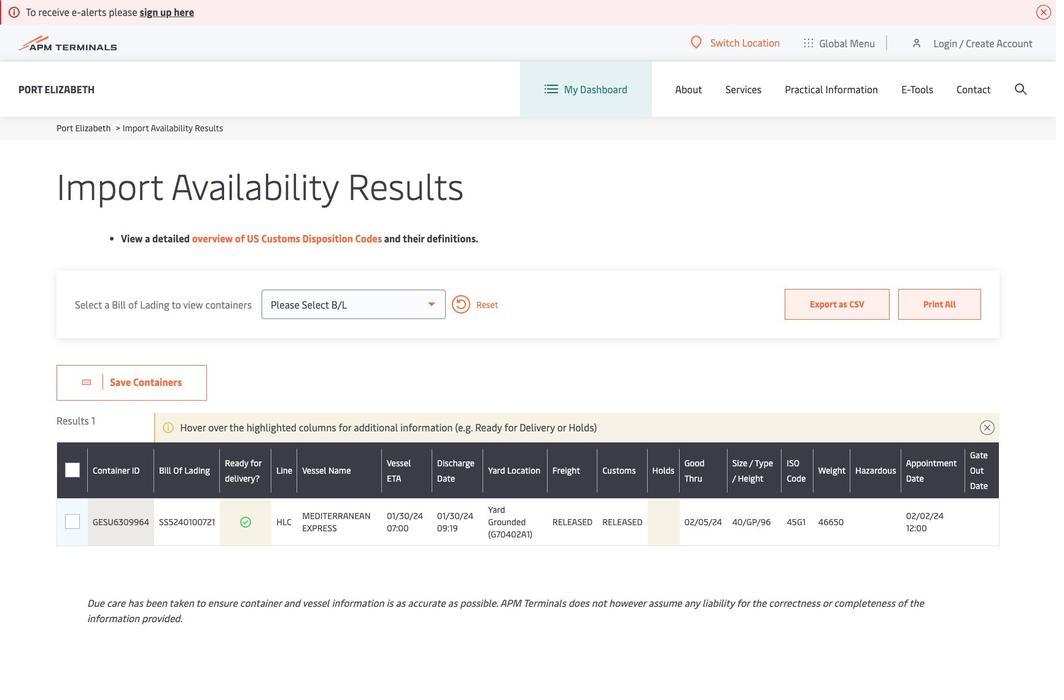 Task type: describe. For each thing, give the bounding box(es) containing it.
close alert image
[[1037, 5, 1052, 20]]



Task type: vqa. For each thing, say whether or not it's contained in the screenshot.
checkbox
yes



Task type: locate. For each thing, give the bounding box(es) containing it.
None checkbox
[[65, 463, 80, 478], [65, 515, 80, 530], [65, 515, 80, 530], [65, 463, 80, 478], [65, 515, 80, 530], [65, 515, 80, 530]]

ready image
[[240, 517, 252, 529]]

None checkbox
[[65, 463, 80, 478]]



